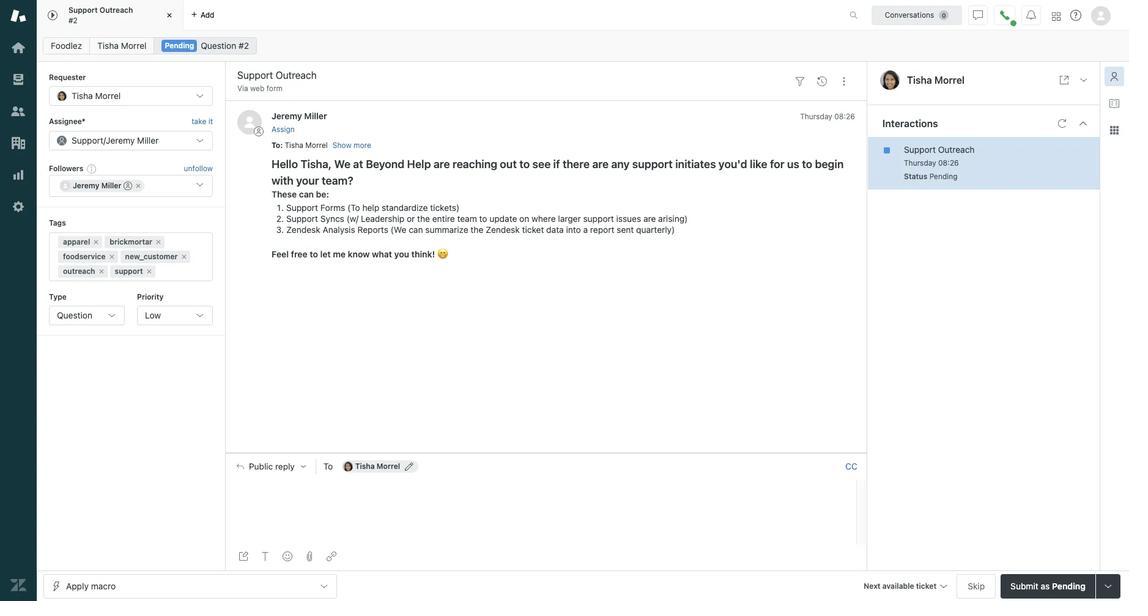 Task type: vqa. For each thing, say whether or not it's contained in the screenshot.
Yesterday 10:57 text box
no



Task type: locate. For each thing, give the bounding box(es) containing it.
jeremy miller option
[[59, 180, 145, 192]]

can down the or
[[409, 225, 423, 235]]

1 horizontal spatial ticket
[[917, 582, 937, 591]]

to : tisha morrel show more
[[272, 141, 371, 150]]

outreach inside the "support outreach #2"
[[100, 6, 133, 15]]

tisha down 'requester'
[[72, 91, 93, 101]]

2 horizontal spatial remove image
[[180, 253, 188, 260]]

08:26
[[835, 112, 856, 121], [939, 158, 960, 167]]

to
[[272, 141, 280, 150], [324, 461, 333, 472]]

0 vertical spatial the
[[417, 214, 430, 224]]

tisha inside requester element
[[72, 91, 93, 101]]

Subject field
[[235, 68, 787, 83]]

support outreach thursday 08:26 status pending
[[905, 144, 975, 181]]

tisha morrel down 'requester'
[[72, 91, 121, 101]]

to right the 'us'
[[802, 158, 813, 171]]

tabs tab list
[[37, 0, 837, 31]]

1 horizontal spatial pending
[[930, 172, 958, 181]]

public reply button
[[226, 454, 316, 480]]

1 vertical spatial to
[[324, 461, 333, 472]]

sent
[[617, 225, 634, 235]]

0 horizontal spatial #2
[[69, 16, 78, 25]]

foodlez link
[[43, 37, 90, 54]]

jeremy up assign
[[272, 111, 302, 121]]

remove image up new_customer
[[155, 238, 162, 246]]

morrel up /
[[95, 91, 121, 101]]

support for #2
[[69, 6, 98, 15]]

0 horizontal spatial support
[[115, 267, 143, 276]]

remove image for support
[[146, 268, 153, 275]]

1 vertical spatial the
[[471, 225, 484, 235]]

question
[[201, 40, 236, 51], [57, 310, 92, 321]]

2 vertical spatial jeremy
[[73, 181, 99, 190]]

assignee*
[[49, 117, 85, 126]]

jeremy
[[272, 111, 302, 121], [106, 135, 135, 146], [73, 181, 99, 190]]

support up 'report'
[[584, 214, 614, 224]]

assign
[[272, 125, 295, 134]]

2 vertical spatial support
[[115, 267, 143, 276]]

1 horizontal spatial jeremy
[[106, 135, 135, 146]]

0 vertical spatial to
[[272, 141, 280, 150]]

miller inside jeremy miller assign
[[304, 111, 327, 121]]

1 vertical spatial pending
[[930, 172, 958, 181]]

0 vertical spatial question
[[201, 40, 236, 51]]

view more details image
[[1060, 75, 1070, 85]]

reports
[[358, 225, 389, 235]]

0 vertical spatial thursday
[[801, 112, 833, 121]]

the right the or
[[417, 214, 430, 224]]

pending down thursday 08:26 text field
[[930, 172, 958, 181]]

these
[[272, 189, 297, 200]]

question down add
[[201, 40, 236, 51]]

thursday up status on the right
[[905, 158, 937, 167]]

outreach for support outreach thursday 08:26 status pending
[[939, 144, 975, 155]]

2 horizontal spatial miller
[[304, 111, 327, 121]]

#2
[[69, 16, 78, 25], [239, 40, 249, 51]]

zendesk products image
[[1053, 12, 1061, 21]]

foodservice
[[63, 252, 106, 261]]

requester element
[[49, 87, 213, 106]]

can down your
[[299, 189, 314, 200]]

1 horizontal spatial outreach
[[939, 144, 975, 155]]

remove image down brickmortar on the left of page
[[108, 253, 115, 260]]

#2 inside the "support outreach #2"
[[69, 16, 78, 25]]

tisha morrel right moretisha@foodlez.com image
[[355, 462, 400, 471]]

support inside the "support outreach #2"
[[69, 6, 98, 15]]

the
[[417, 214, 430, 224], [471, 225, 484, 235]]

or
[[407, 214, 415, 224]]

assignee* element
[[49, 131, 213, 150]]

0 horizontal spatial question
[[57, 310, 92, 321]]

0 horizontal spatial pending
[[165, 41, 194, 50]]

morrel left edit user image
[[377, 462, 400, 471]]

miller up to : tisha morrel show more
[[304, 111, 327, 121]]

add button
[[184, 0, 222, 30]]

jeremy down requester element
[[106, 135, 135, 146]]

0 vertical spatial miller
[[304, 111, 327, 121]]

tisha down the "support outreach #2"
[[97, 40, 119, 51]]

(w/
[[347, 214, 359, 224]]

1 vertical spatial question
[[57, 310, 92, 321]]

remove image
[[93, 238, 100, 246], [108, 253, 115, 260], [180, 253, 188, 260]]

priority
[[137, 292, 164, 301]]

0 horizontal spatial jeremy
[[73, 181, 99, 190]]

new_customer
[[125, 252, 178, 261]]

remove image
[[135, 183, 142, 190], [155, 238, 162, 246], [98, 268, 105, 275], [146, 268, 153, 275]]

0 vertical spatial outreach
[[100, 6, 133, 15]]

with
[[272, 174, 294, 187]]

we
[[334, 158, 351, 171]]

are up quarterly)
[[644, 214, 656, 224]]

jeremy for jeremy miller
[[73, 181, 99, 190]]

public reply
[[249, 462, 295, 472]]

to left moretisha@foodlez.com image
[[324, 461, 333, 472]]

Thursday 08:26 text field
[[905, 158, 960, 167]]

miller right /
[[137, 135, 159, 146]]

views image
[[10, 72, 26, 88]]

initiates
[[676, 158, 716, 171]]

requester
[[49, 73, 86, 82]]

button displays agent's chat status as invisible. image
[[974, 10, 984, 20]]

question inside the secondary element
[[201, 40, 236, 51]]

support down assignee*
[[72, 135, 103, 146]]

support for jeremy
[[72, 135, 103, 146]]

thursday inside support outreach thursday 08:26 status pending
[[905, 158, 937, 167]]

update
[[490, 214, 517, 224]]

insert emojis image
[[283, 552, 293, 562]]

0 horizontal spatial the
[[417, 214, 430, 224]]

get started image
[[10, 40, 26, 56]]

support inside support outreach thursday 08:26 status pending
[[905, 144, 936, 155]]

are right help
[[434, 158, 450, 171]]

analysis
[[323, 225, 355, 235]]

support down new_customer
[[115, 267, 143, 276]]

0 horizontal spatial ticket
[[522, 225, 544, 235]]

take it
[[192, 117, 213, 126]]

support right any
[[633, 158, 673, 171]]

miller left user is an agent image
[[101, 181, 121, 190]]

1 horizontal spatial miller
[[137, 135, 159, 146]]

open image
[[1080, 75, 1089, 85]]

1 horizontal spatial zendesk
[[486, 225, 520, 235]]

tab containing support outreach
[[37, 0, 184, 31]]

support up foodlez
[[69, 6, 98, 15]]

morrel up tisha,
[[306, 141, 328, 150]]

to right team
[[480, 214, 488, 224]]

question inside popup button
[[57, 310, 92, 321]]

assign button
[[272, 124, 295, 135]]

the down team
[[471, 225, 484, 235]]

tickets)
[[430, 203, 460, 213]]

ticket inside popup button
[[917, 582, 937, 591]]

2 horizontal spatial are
[[644, 214, 656, 224]]

filter image
[[796, 76, 805, 86]]

zendesk image
[[10, 578, 26, 594]]

issues
[[617, 214, 642, 224]]

1 vertical spatial ticket
[[917, 582, 937, 591]]

remove image inside jeremy miller option
[[135, 183, 142, 190]]

info on adding followers image
[[87, 164, 97, 174]]

1 horizontal spatial #2
[[239, 40, 249, 51]]

1 vertical spatial thursday
[[905, 158, 937, 167]]

zendesk up free
[[286, 225, 321, 235]]

user image
[[881, 70, 900, 90]]

remove image for outreach
[[98, 268, 105, 275]]

your
[[296, 174, 319, 187]]

jeremy miller assign
[[272, 111, 327, 134]]

1 horizontal spatial 08:26
[[939, 158, 960, 167]]

0 horizontal spatial miller
[[101, 181, 121, 190]]

support
[[69, 6, 98, 15], [72, 135, 103, 146], [905, 144, 936, 155], [286, 203, 318, 213], [286, 214, 318, 224]]

zendesk down update
[[486, 225, 520, 235]]

1 horizontal spatial remove image
[[108, 253, 115, 260]]

jeremy down info on adding followers icon
[[73, 181, 99, 190]]

ticket right available
[[917, 582, 937, 591]]

to for to : tisha morrel show more
[[272, 141, 280, 150]]

0 vertical spatial jeremy
[[272, 111, 302, 121]]

organizations image
[[10, 135, 26, 151]]

question for question
[[57, 310, 92, 321]]

support / jeremy miller
[[72, 135, 159, 146]]

remove image for new_customer
[[180, 253, 188, 260]]

outreach
[[100, 6, 133, 15], [939, 144, 975, 155]]

0 horizontal spatial remove image
[[93, 238, 100, 246]]

0 horizontal spatial to
[[272, 141, 280, 150]]

knowledge image
[[1110, 99, 1120, 108]]

to right out
[[520, 158, 530, 171]]

0 horizontal spatial zendesk
[[286, 225, 321, 235]]

remove image up "foodservice"
[[93, 238, 100, 246]]

question for question #2
[[201, 40, 236, 51]]

remove image for apparel
[[93, 238, 100, 246]]

millerjeremy500@gmail.com image
[[61, 181, 70, 191]]

to
[[520, 158, 530, 171], [802, 158, 813, 171], [480, 214, 488, 224], [310, 249, 318, 260]]

morrel inside to : tisha morrel show more
[[306, 141, 328, 150]]

hello
[[272, 158, 298, 171]]

remove image right outreach
[[98, 268, 105, 275]]

avatar image
[[237, 110, 262, 135]]

thursday
[[801, 112, 833, 121], [905, 158, 937, 167]]

pending
[[165, 41, 194, 50], [930, 172, 958, 181], [1053, 581, 1086, 592]]

larger
[[558, 214, 581, 224]]

remove image right new_customer
[[180, 253, 188, 260]]

1 vertical spatial support
[[584, 214, 614, 224]]

followers
[[49, 164, 83, 173]]

1 horizontal spatial question
[[201, 40, 236, 51]]

outreach for support outreach #2
[[100, 6, 133, 15]]

(we
[[391, 225, 407, 235]]

tisha right :
[[285, 141, 304, 150]]

remove image right user is an agent image
[[135, 183, 142, 190]]

available
[[883, 582, 915, 591]]

thursday down events icon at the right top of the page
[[801, 112, 833, 121]]

summarize
[[426, 225, 469, 235]]

get help image
[[1071, 10, 1082, 21]]

pending down close image
[[165, 41, 194, 50]]

0 vertical spatial ticket
[[522, 225, 544, 235]]

tab
[[37, 0, 184, 31]]

to down assign 'button'
[[272, 141, 280, 150]]

it
[[209, 117, 213, 126]]

remove image for brickmortar
[[155, 238, 162, 246]]

jeremy inside jeremy miller assign
[[272, 111, 302, 121]]

tisha morrel down the "support outreach #2"
[[97, 40, 147, 51]]

tisha morrel inside the secondary element
[[97, 40, 147, 51]]

0 vertical spatial #2
[[69, 16, 78, 25]]

1 horizontal spatial can
[[409, 225, 423, 235]]

low button
[[137, 306, 213, 326]]

ticket
[[522, 225, 544, 235], [917, 582, 937, 591]]

outreach up tisha morrel link on the top
[[100, 6, 133, 15]]

foodlez
[[51, 40, 82, 51]]

support up thursday 08:26 text field
[[905, 144, 936, 155]]

pending inside the secondary element
[[165, 41, 194, 50]]

1 vertical spatial outreach
[[939, 144, 975, 155]]

see
[[533, 158, 551, 171]]

jeremy for jeremy miller assign
[[272, 111, 302, 121]]

next available ticket button
[[859, 574, 952, 601]]

1 vertical spatial 08:26
[[939, 158, 960, 167]]

miller for jeremy miller assign
[[304, 111, 327, 121]]

to inside to : tisha morrel show more
[[272, 141, 280, 150]]

add attachment image
[[305, 552, 315, 562]]

morrel down the "support outreach #2"
[[121, 40, 147, 51]]

know
[[348, 249, 370, 260]]

remove image down new_customer
[[146, 268, 153, 275]]

brickmortar
[[110, 237, 152, 246]]

edit user image
[[405, 463, 414, 471]]

if
[[554, 158, 560, 171]]

to for to
[[324, 461, 333, 472]]

are
[[434, 158, 450, 171], [593, 158, 609, 171], [644, 214, 656, 224]]

1 horizontal spatial to
[[324, 461, 333, 472]]

cc
[[846, 461, 858, 472]]

pending right as
[[1053, 581, 1086, 592]]

jeremy inside option
[[73, 181, 99, 190]]

user is an agent image
[[124, 182, 132, 190]]

1 horizontal spatial thursday
[[905, 158, 937, 167]]

feel free to let me know what you think! 😁️
[[272, 249, 448, 260]]

zendesk
[[286, 225, 321, 235], [486, 225, 520, 235]]

form
[[267, 84, 283, 93]]

for
[[771, 158, 785, 171]]

1 vertical spatial #2
[[239, 40, 249, 51]]

0 vertical spatial pending
[[165, 41, 194, 50]]

apps image
[[1110, 125, 1120, 135]]

2 horizontal spatial jeremy
[[272, 111, 302, 121]]

1 vertical spatial jeremy
[[106, 135, 135, 146]]

forms
[[321, 203, 345, 213]]

outreach up thursday 08:26 text field
[[939, 144, 975, 155]]

#2 up foodlez
[[69, 16, 78, 25]]

0 vertical spatial can
[[299, 189, 314, 200]]

are left any
[[593, 158, 609, 171]]

show more button
[[333, 140, 371, 151]]

0 horizontal spatial outreach
[[100, 6, 133, 15]]

0 horizontal spatial are
[[434, 158, 450, 171]]

😁️
[[437, 249, 448, 260]]

2 horizontal spatial pending
[[1053, 581, 1086, 592]]

think!
[[412, 249, 435, 260]]

1 vertical spatial miller
[[137, 135, 159, 146]]

draft mode image
[[239, 552, 248, 562]]

take it button
[[192, 116, 213, 128]]

miller inside option
[[101, 181, 121, 190]]

question down type
[[57, 310, 92, 321]]

show
[[333, 141, 352, 150]]

support inside the assignee* element
[[72, 135, 103, 146]]

outreach inside support outreach thursday 08:26 status pending
[[939, 144, 975, 155]]

0 horizontal spatial can
[[299, 189, 314, 200]]

ticket down "on"
[[522, 225, 544, 235]]

#2 up via
[[239, 40, 249, 51]]

tisha inside the secondary element
[[97, 40, 119, 51]]

0 horizontal spatial 08:26
[[835, 112, 856, 121]]

tags
[[49, 219, 66, 228]]

2 vertical spatial miller
[[101, 181, 121, 190]]

2 horizontal spatial support
[[633, 158, 673, 171]]

morrel
[[121, 40, 147, 51], [935, 75, 965, 86], [95, 91, 121, 101], [306, 141, 328, 150], [377, 462, 400, 471]]

(to
[[348, 203, 360, 213]]

morrel inside requester element
[[95, 91, 121, 101]]



Task type: describe. For each thing, give the bounding box(es) containing it.
leadership
[[361, 214, 405, 224]]

question #2
[[201, 40, 249, 51]]

secondary element
[[37, 34, 1130, 58]]

ticket actions image
[[840, 76, 850, 86]]

there
[[563, 158, 590, 171]]

Thursday 08:26 text field
[[801, 112, 856, 121]]

me
[[333, 249, 346, 260]]

support left syncs
[[286, 214, 318, 224]]

format text image
[[261, 552, 271, 562]]

team?
[[322, 174, 354, 187]]

begin
[[816, 158, 844, 171]]

like
[[750, 158, 768, 171]]

into
[[566, 225, 581, 235]]

reporting image
[[10, 167, 26, 183]]

notifications image
[[1027, 10, 1037, 20]]

displays possible ticket submission types image
[[1104, 582, 1114, 592]]

reply
[[275, 462, 295, 472]]

tisha morrel inside requester element
[[72, 91, 121, 101]]

question button
[[49, 306, 125, 326]]

ticket inside hello tisha, we at beyond help are reaching out to see if there are any support initiates you'd like for us to begin with your team? these can be: support forms (to help standardize tickets) support syncs (w/ leadership or the entire team to update on where larger support issues are arising) zendesk analysis reports (we can summarize the zendesk ticket data into a report sent quarterly)
[[522, 225, 544, 235]]

team
[[457, 214, 477, 224]]

next available ticket
[[864, 582, 937, 591]]

#2 inside the secondary element
[[239, 40, 249, 51]]

apparel
[[63, 237, 90, 246]]

0 horizontal spatial thursday
[[801, 112, 833, 121]]

skip button
[[957, 574, 997, 599]]

jeremy inside the assignee* element
[[106, 135, 135, 146]]

tisha right moretisha@foodlez.com image
[[355, 462, 375, 471]]

morrel inside tisha morrel link
[[121, 40, 147, 51]]

data
[[547, 225, 564, 235]]

support for thursday
[[905, 144, 936, 155]]

type
[[49, 292, 67, 301]]

remove image for foodservice
[[108, 253, 115, 260]]

let
[[320, 249, 331, 260]]

tisha inside to : tisha morrel show more
[[285, 141, 304, 150]]

tisha right user icon
[[908, 75, 933, 86]]

syncs
[[321, 214, 344, 224]]

morrel up interactions
[[935, 75, 965, 86]]

apply
[[66, 581, 89, 592]]

quarterly)
[[637, 225, 675, 235]]

thursday 08:26
[[801, 112, 856, 121]]

2 vertical spatial pending
[[1053, 581, 1086, 592]]

unfollow
[[184, 164, 213, 173]]

admin image
[[10, 199, 26, 215]]

1 horizontal spatial support
[[584, 214, 614, 224]]

what
[[372, 249, 392, 260]]

tisha morrel link
[[89, 37, 155, 54]]

help
[[363, 203, 380, 213]]

events image
[[818, 76, 828, 86]]

via
[[237, 84, 248, 93]]

arising)
[[659, 214, 688, 224]]

any
[[612, 158, 630, 171]]

close image
[[163, 9, 176, 21]]

zendesk support image
[[10, 8, 26, 24]]

skip
[[968, 581, 986, 592]]

low
[[145, 310, 161, 321]]

submit
[[1011, 581, 1039, 592]]

miller for jeremy miller
[[101, 181, 121, 190]]

where
[[532, 214, 556, 224]]

1 horizontal spatial the
[[471, 225, 484, 235]]

via web form
[[237, 84, 283, 93]]

customer context image
[[1110, 72, 1120, 81]]

pending inside support outreach thursday 08:26 status pending
[[930, 172, 958, 181]]

macro
[[91, 581, 116, 592]]

hide composer image
[[542, 449, 551, 458]]

you
[[395, 249, 410, 260]]

add link (cmd k) image
[[327, 552, 337, 562]]

beyond
[[366, 158, 405, 171]]

free
[[291, 249, 308, 260]]

status
[[905, 172, 928, 181]]

main element
[[0, 0, 37, 602]]

support down 'these'
[[286, 203, 318, 213]]

customers image
[[10, 103, 26, 119]]

to left let
[[310, 249, 318, 260]]

take
[[192, 117, 206, 126]]

0 vertical spatial 08:26
[[835, 112, 856, 121]]

2 zendesk from the left
[[486, 225, 520, 235]]

submit as pending
[[1011, 581, 1086, 592]]

1 vertical spatial can
[[409, 225, 423, 235]]

08:26 inside support outreach thursday 08:26 status pending
[[939, 158, 960, 167]]

outreach
[[63, 267, 95, 276]]

apply macro
[[66, 581, 116, 592]]

0 vertical spatial support
[[633, 158, 673, 171]]

tisha morrel right user icon
[[908, 75, 965, 86]]

followers element
[[49, 175, 213, 197]]

:
[[280, 141, 283, 150]]

feel
[[272, 249, 289, 260]]

1 horizontal spatial are
[[593, 158, 609, 171]]

unfollow button
[[184, 163, 213, 174]]

cc button
[[846, 461, 858, 472]]

interactions
[[883, 118, 939, 129]]

1 zendesk from the left
[[286, 225, 321, 235]]

hello tisha, we at beyond help are reaching out to see if there are any support initiates you'd like for us to begin with your team? these can be: support forms (to help standardize tickets) support syncs (w/ leadership or the entire team to update on where larger support issues are arising) zendesk analysis reports (we can summarize the zendesk ticket data into a report sent quarterly)
[[272, 158, 844, 235]]

at
[[353, 158, 363, 171]]

/
[[103, 135, 106, 146]]

moretisha@foodlez.com image
[[343, 462, 353, 472]]

standardize
[[382, 203, 428, 213]]

miller inside the assignee* element
[[137, 135, 159, 146]]

you'd
[[719, 158, 748, 171]]

out
[[500, 158, 517, 171]]

tisha,
[[301, 158, 332, 171]]

next
[[864, 582, 881, 591]]

jeremy miller link
[[272, 111, 327, 121]]

conversations button
[[872, 5, 963, 25]]

on
[[520, 214, 530, 224]]

reaching
[[453, 158, 498, 171]]

help
[[407, 158, 431, 171]]

conversations
[[885, 10, 935, 19]]

add
[[201, 10, 215, 19]]



